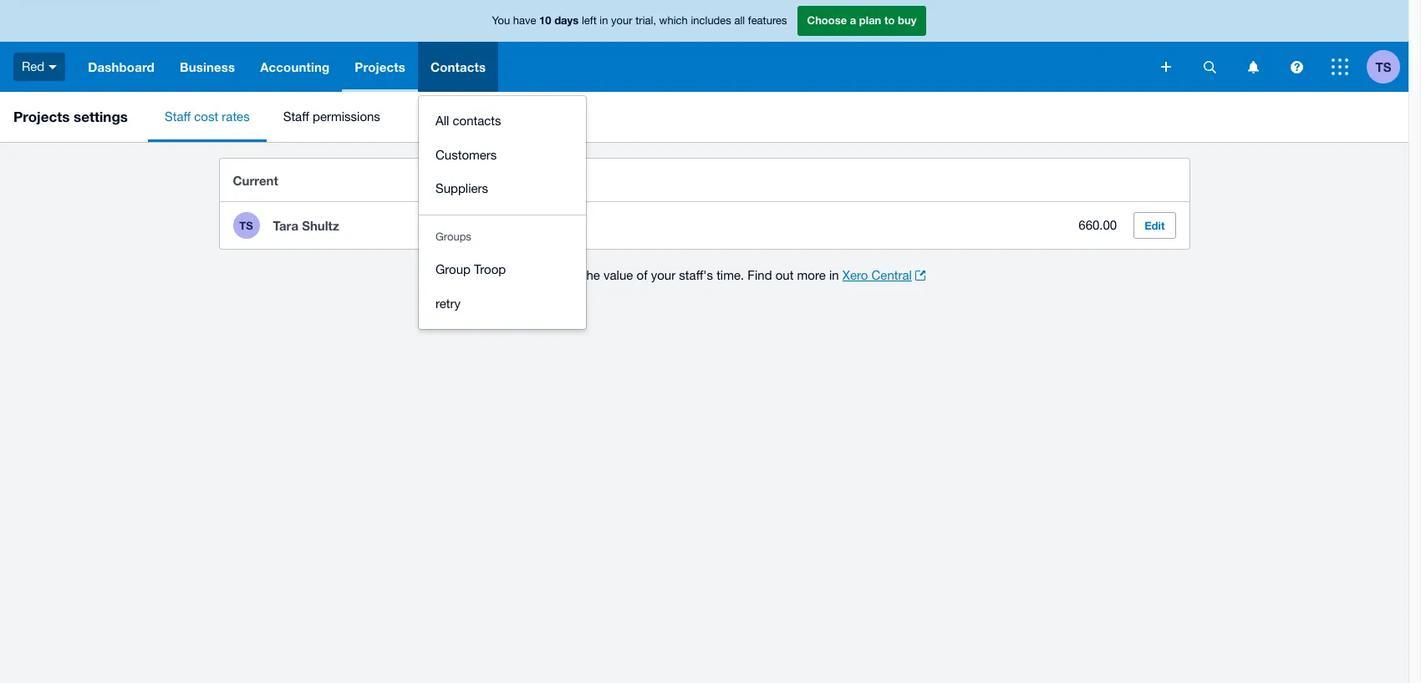 Task type: locate. For each thing, give the bounding box(es) containing it.
in right left
[[600, 14, 608, 27]]

1 horizontal spatial staff
[[283, 110, 309, 124]]

staff left cost
[[165, 110, 191, 124]]

projects inside popup button
[[355, 59, 406, 74]]

features
[[748, 14, 787, 27]]

edit
[[1145, 219, 1165, 232]]

0 horizontal spatial your
[[611, 14, 633, 27]]

group
[[419, 96, 586, 214]]

projects settings
[[13, 108, 128, 125]]

staff for staff permissions
[[283, 110, 309, 124]]

shultz
[[302, 218, 339, 233]]

group containing all contacts
[[419, 96, 586, 214]]

0 vertical spatial your
[[611, 14, 633, 27]]

retry
[[436, 296, 461, 311]]

svg image
[[1332, 59, 1349, 75], [1204, 61, 1216, 73], [1291, 61, 1303, 73]]

banner
[[0, 0, 1409, 329]]

projects button
[[342, 42, 418, 92]]

0 horizontal spatial svg image
[[49, 65, 57, 69]]

projects up permissions
[[355, 59, 406, 74]]

list box inside "banner"
[[419, 96, 586, 329]]

accounting button
[[248, 42, 342, 92]]

0 horizontal spatial in
[[600, 14, 608, 27]]

1 horizontal spatial rates
[[513, 268, 541, 283]]

you have 10 days left in your trial, which includes all features
[[492, 14, 787, 27]]

tara shultz
[[273, 218, 339, 233]]

your
[[611, 14, 633, 27], [651, 268, 676, 283]]

rates right cost
[[222, 110, 250, 124]]

1 horizontal spatial svg image
[[1161, 62, 1171, 72]]

central
[[872, 268, 912, 283]]

staff cost rates
[[165, 110, 250, 124]]

0 vertical spatial in
[[600, 14, 608, 27]]

group
[[436, 263, 471, 277]]

list box containing all contacts
[[419, 96, 586, 329]]

to
[[885, 14, 895, 27]]

cost rates define the value of your staff's time. find out more in xero central
[[483, 268, 912, 283]]

staff cost rates link
[[148, 92, 266, 142]]

have
[[513, 14, 536, 27]]

settings
[[74, 108, 128, 125]]

2 staff from the left
[[283, 110, 309, 124]]

1 vertical spatial in
[[829, 268, 839, 283]]

customers
[[436, 148, 497, 162]]

staff
[[165, 110, 191, 124], [283, 110, 309, 124]]

list box
[[419, 96, 586, 329]]

red
[[22, 59, 45, 73]]

contacts
[[431, 59, 486, 74]]

groups group
[[419, 245, 586, 329]]

1 vertical spatial rates
[[513, 268, 541, 283]]

trial,
[[636, 14, 656, 27]]

1 staff from the left
[[165, 110, 191, 124]]

2 horizontal spatial svg image
[[1332, 59, 1349, 75]]

retry link
[[419, 287, 586, 321]]

staff's
[[679, 268, 713, 283]]

ts
[[1376, 59, 1392, 74], [239, 219, 253, 232]]

ts button
[[1367, 42, 1409, 92]]

1 horizontal spatial your
[[651, 268, 676, 283]]

your right of
[[651, 268, 676, 283]]

your left trial,
[[611, 14, 633, 27]]

dashboard link
[[75, 42, 167, 92]]

red button
[[0, 42, 75, 92]]

group troop
[[436, 263, 506, 277]]

svg image
[[1248, 61, 1259, 73], [1161, 62, 1171, 72], [49, 65, 57, 69]]

staff down 'accounting' popup button
[[283, 110, 309, 124]]

staff for staff cost rates
[[165, 110, 191, 124]]

rates right cost at the left top of page
[[513, 268, 541, 283]]

projects down the red popup button
[[13, 108, 70, 125]]

projects
[[355, 59, 406, 74], [13, 108, 70, 125]]

0 horizontal spatial staff
[[165, 110, 191, 124]]

your inside you have 10 days left in your trial, which includes all features
[[611, 14, 633, 27]]

rates
[[222, 110, 250, 124], [513, 268, 541, 283]]

1 horizontal spatial projects
[[355, 59, 406, 74]]

days
[[555, 14, 579, 27]]

0 vertical spatial rates
[[222, 110, 250, 124]]

0 horizontal spatial rates
[[222, 110, 250, 124]]

0 horizontal spatial projects
[[13, 108, 70, 125]]

cost
[[483, 268, 510, 283]]

group troop link
[[419, 253, 586, 287]]

all
[[436, 114, 449, 128]]

more
[[797, 268, 826, 283]]

in inside you have 10 days left in your trial, which includes all features
[[600, 14, 608, 27]]

1 vertical spatial your
[[651, 268, 676, 283]]

accounting
[[260, 59, 330, 74]]

0 vertical spatial ts
[[1376, 59, 1392, 74]]

1 vertical spatial ts
[[239, 219, 253, 232]]

0 vertical spatial projects
[[355, 59, 406, 74]]

in left xero
[[829, 268, 839, 283]]

in
[[600, 14, 608, 27], [829, 268, 839, 283]]

ts inside popup button
[[1376, 59, 1392, 74]]

a
[[850, 14, 856, 27]]

1 vertical spatial projects
[[13, 108, 70, 125]]

cost
[[194, 110, 218, 124]]

current
[[233, 173, 278, 188]]

groups
[[436, 230, 471, 243]]

your for staff's
[[651, 268, 676, 283]]

0 horizontal spatial svg image
[[1204, 61, 1216, 73]]

group inside "banner"
[[419, 96, 586, 214]]

1 horizontal spatial ts
[[1376, 59, 1392, 74]]



Task type: vqa. For each thing, say whether or not it's contained in the screenshot.
your in the the You have 10 days left in your trial, which includes all features
yes



Task type: describe. For each thing, give the bounding box(es) containing it.
which
[[659, 14, 688, 27]]

plan
[[859, 14, 882, 27]]

time.
[[717, 268, 744, 283]]

troop
[[474, 263, 506, 277]]

permissions
[[313, 110, 380, 124]]

includes
[[691, 14, 731, 27]]

business
[[180, 59, 235, 74]]

xero
[[843, 268, 868, 283]]

all
[[735, 14, 745, 27]]

of
[[637, 268, 648, 283]]

out
[[776, 268, 794, 283]]

contacts
[[453, 114, 501, 128]]

projects for projects
[[355, 59, 406, 74]]

dashboard
[[88, 59, 155, 74]]

contacts button
[[418, 42, 499, 92]]

choose
[[807, 14, 847, 27]]

staff permissions
[[283, 110, 380, 124]]

all contacts
[[436, 114, 501, 128]]

customers link
[[419, 138, 586, 172]]

the
[[583, 268, 600, 283]]

edit button
[[1134, 212, 1176, 239]]

0 horizontal spatial ts
[[239, 219, 253, 232]]

2 horizontal spatial svg image
[[1248, 61, 1259, 73]]

find
[[748, 268, 772, 283]]

1 horizontal spatial svg image
[[1291, 61, 1303, 73]]

all contacts link
[[419, 105, 586, 138]]

banner containing ts
[[0, 0, 1409, 329]]

left
[[582, 14, 597, 27]]

10
[[539, 14, 552, 27]]

you
[[492, 14, 510, 27]]

value
[[604, 268, 633, 283]]

svg image inside the red popup button
[[49, 65, 57, 69]]

660.00
[[1079, 218, 1117, 233]]

projects for projects settings
[[13, 108, 70, 125]]

suppliers
[[436, 181, 488, 196]]

choose a plan to buy
[[807, 14, 917, 27]]

1 horizontal spatial in
[[829, 268, 839, 283]]

buy
[[898, 14, 917, 27]]

tara
[[273, 218, 299, 233]]

your for trial,
[[611, 14, 633, 27]]

xero central link
[[843, 266, 926, 286]]

suppliers link
[[419, 172, 586, 206]]

business button
[[167, 42, 248, 92]]

staff permissions link
[[266, 92, 397, 142]]

define
[[545, 268, 579, 283]]



